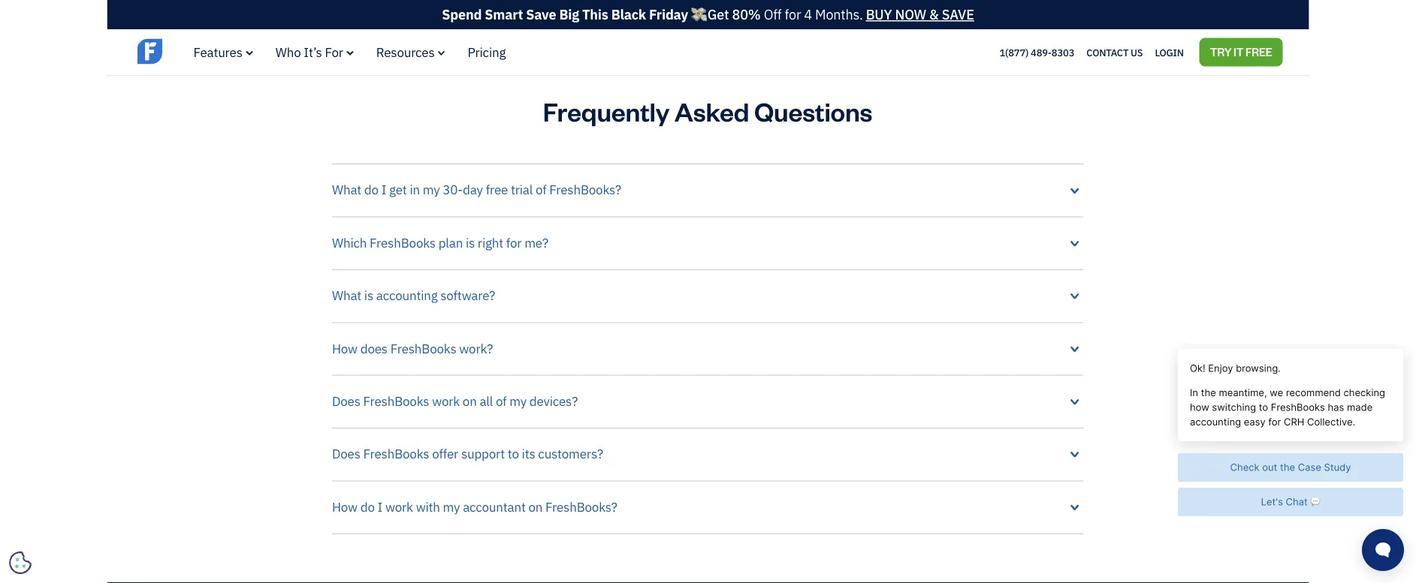 Task type: locate. For each thing, give the bounding box(es) containing it.
2 what from the top
[[332, 287, 361, 304]]

work left with
[[385, 499, 413, 515]]

on
[[463, 393, 477, 410], [528, 499, 543, 515]]

of right trial
[[536, 182, 547, 198]]

0 vertical spatial is
[[466, 234, 475, 251]]

my right in
[[423, 182, 440, 198]]

i for get
[[381, 182, 386, 198]]

1 vertical spatial i
[[378, 499, 382, 515]]

my right with
[[443, 499, 460, 515]]

it
[[1234, 44, 1244, 59]]

frequently
[[543, 94, 670, 128]]

my
[[423, 182, 440, 198], [510, 393, 527, 410], [443, 499, 460, 515]]

1 horizontal spatial work
[[432, 393, 460, 410]]

1 vertical spatial how
[[332, 499, 358, 515]]

does for does freshbooks work on all of my devices?
[[332, 393, 360, 410]]

is right plan
[[466, 234, 475, 251]]

0 vertical spatial on
[[463, 393, 477, 410]]

freshbooks?
[[549, 182, 621, 198], [545, 499, 617, 515]]

work
[[432, 393, 460, 410], [385, 499, 413, 515]]

what
[[332, 182, 361, 198], [332, 287, 361, 304]]

0 vertical spatial work
[[432, 393, 460, 410]]

1 horizontal spatial on
[[528, 499, 543, 515]]

freshbooks? down customers?
[[545, 499, 617, 515]]

4
[[804, 6, 812, 23]]

0 vertical spatial of
[[536, 182, 547, 198]]

frequently asked questions
[[543, 94, 872, 128]]

who it's for
[[276, 44, 343, 60]]

0 horizontal spatial work
[[385, 499, 413, 515]]

my for accountant
[[443, 499, 460, 515]]

0 vertical spatial i
[[381, 182, 386, 198]]

save
[[526, 6, 556, 23]]

buy now & save link
[[866, 6, 974, 23]]

what left get
[[332, 182, 361, 198]]

1 vertical spatial what
[[332, 287, 361, 304]]

work?
[[459, 340, 493, 357]]

0 vertical spatial freshbooks?
[[549, 182, 621, 198]]

freshbooks left plan
[[370, 234, 436, 251]]

0 horizontal spatial my
[[423, 182, 440, 198]]

login link
[[1155, 43, 1184, 62]]

it's
[[304, 44, 322, 60]]

i left with
[[378, 499, 382, 515]]

💸
[[691, 6, 705, 23]]

1 horizontal spatial is
[[466, 234, 475, 251]]

freshbooks
[[370, 234, 436, 251], [390, 340, 456, 357], [363, 393, 429, 410], [363, 446, 429, 462]]

do for what
[[364, 182, 379, 198]]

0 horizontal spatial for
[[506, 234, 522, 251]]

is
[[466, 234, 475, 251], [364, 287, 373, 304]]

1 vertical spatial is
[[364, 287, 373, 304]]

resources link
[[376, 44, 445, 60]]

0 vertical spatial do
[[364, 182, 379, 198]]

freshbooks down how does freshbooks work?
[[363, 393, 429, 410]]

what down 'which'
[[332, 287, 361, 304]]

does freshbooks offer support to its customers?
[[332, 446, 603, 462]]

pricing
[[468, 44, 506, 60]]

software?
[[440, 287, 495, 304]]

0 horizontal spatial is
[[364, 287, 373, 304]]

is left 'accounting'
[[364, 287, 373, 304]]

does
[[360, 340, 388, 357]]

2 how from the top
[[332, 499, 358, 515]]

i
[[381, 182, 386, 198], [378, 499, 382, 515]]

1 horizontal spatial my
[[443, 499, 460, 515]]

trial
[[511, 182, 533, 198]]

to
[[508, 446, 519, 462]]

1 how from the top
[[332, 340, 358, 357]]

accountant
[[463, 499, 526, 515]]

try
[[1210, 44, 1232, 59]]

customers?
[[538, 446, 603, 462]]

freshbooks logo image
[[137, 37, 254, 66]]

cookie preferences image
[[9, 552, 32, 575]]

do left get
[[364, 182, 379, 198]]

2 vertical spatial my
[[443, 499, 460, 515]]

how
[[332, 340, 358, 357], [332, 499, 358, 515]]

1 horizontal spatial of
[[536, 182, 547, 198]]

my right all
[[510, 393, 527, 410]]

1 vertical spatial do
[[360, 499, 375, 515]]

freshbooks left the "offer"
[[363, 446, 429, 462]]

0 horizontal spatial of
[[496, 393, 507, 410]]

contact us
[[1087, 46, 1143, 59]]

0 vertical spatial does
[[332, 393, 360, 410]]

try it free link
[[1200, 38, 1283, 67]]

1(877) 489-8303 link
[[1000, 46, 1075, 59]]

day
[[463, 182, 483, 198]]

devices?
[[530, 393, 578, 410]]

0 horizontal spatial on
[[463, 393, 477, 410]]

work left all
[[432, 393, 460, 410]]

2 horizontal spatial my
[[510, 393, 527, 410]]

1 what from the top
[[332, 182, 361, 198]]

questions
[[754, 94, 872, 128]]

freshbooks? right trial
[[549, 182, 621, 198]]

on right "accountant"
[[528, 499, 543, 515]]

who
[[276, 44, 301, 60]]

2 does from the top
[[332, 446, 360, 462]]

1 horizontal spatial for
[[785, 6, 801, 23]]

features link
[[193, 44, 253, 60]]

80%
[[732, 6, 761, 23]]

spend
[[442, 6, 482, 23]]

0 vertical spatial what
[[332, 182, 361, 198]]

i left get
[[381, 182, 386, 198]]

off
[[764, 6, 782, 23]]

1 vertical spatial my
[[510, 393, 527, 410]]

for left 4
[[785, 6, 801, 23]]

plan
[[438, 234, 463, 251]]

free
[[486, 182, 508, 198]]

this
[[582, 6, 608, 23]]

of
[[536, 182, 547, 198], [496, 393, 507, 410]]

1 does from the top
[[332, 393, 360, 410]]

on left all
[[463, 393, 477, 410]]

1 vertical spatial does
[[332, 446, 360, 462]]

do
[[364, 182, 379, 198], [360, 499, 375, 515]]

do for how
[[360, 499, 375, 515]]

with
[[416, 499, 440, 515]]

what for what is accounting software?
[[332, 287, 361, 304]]

0 vertical spatial how
[[332, 340, 358, 357]]

freshbooks for work
[[363, 393, 429, 410]]

save
[[942, 6, 974, 23]]

does
[[332, 393, 360, 410], [332, 446, 360, 462]]

contact
[[1087, 46, 1129, 59]]

of right all
[[496, 393, 507, 410]]

0 vertical spatial my
[[423, 182, 440, 198]]

for left the me?
[[506, 234, 522, 251]]

do left with
[[360, 499, 375, 515]]

for
[[785, 6, 801, 23], [506, 234, 522, 251]]



Task type: describe. For each thing, give the bounding box(es) containing it.
how does freshbooks work?
[[332, 340, 493, 357]]

login
[[1155, 46, 1184, 59]]

freshbooks right does
[[390, 340, 456, 357]]

1 vertical spatial of
[[496, 393, 507, 410]]

me?
[[525, 234, 548, 251]]

1 vertical spatial freshbooks?
[[545, 499, 617, 515]]

0 vertical spatial for
[[785, 6, 801, 23]]

what for what do i get in my 30-day free trial of freshbooks?
[[332, 182, 361, 198]]

in
[[410, 182, 420, 198]]

offer
[[432, 446, 458, 462]]

its
[[522, 446, 535, 462]]

i for work
[[378, 499, 382, 515]]

my for 30-
[[423, 182, 440, 198]]

how for how do i work with my accountant on freshbooks?
[[332, 499, 358, 515]]

8303
[[1052, 46, 1075, 59]]

for
[[325, 44, 343, 60]]

which
[[332, 234, 367, 251]]

freshbooks for offer
[[363, 446, 429, 462]]

accounting
[[376, 287, 438, 304]]

black
[[611, 6, 646, 23]]

does freshbooks work on all of my devices?
[[332, 393, 578, 410]]

asked
[[675, 94, 749, 128]]

489-
[[1031, 46, 1052, 59]]

get
[[708, 6, 729, 23]]

support
[[461, 446, 505, 462]]

how do i work with my accountant on freshbooks?
[[332, 499, 617, 515]]

pricing link
[[468, 44, 506, 60]]

friday
[[649, 6, 688, 23]]

1(877)
[[1000, 46, 1029, 59]]

smart
[[485, 6, 523, 23]]

what is accounting software?
[[332, 287, 495, 304]]

1 vertical spatial for
[[506, 234, 522, 251]]

spend smart save big this black friday 💸 get 80% off for 4 months. buy now & save
[[442, 6, 974, 23]]

free
[[1246, 44, 1272, 59]]

features
[[193, 44, 242, 60]]

right
[[478, 234, 503, 251]]

all
[[480, 393, 493, 410]]

big
[[559, 6, 579, 23]]

contact us link
[[1087, 43, 1143, 62]]

what do i get in my 30-day free trial of freshbooks?
[[332, 182, 621, 198]]

months.
[[815, 6, 863, 23]]

freshbooks for plan
[[370, 234, 436, 251]]

1 vertical spatial work
[[385, 499, 413, 515]]

now
[[895, 6, 926, 23]]

try it free
[[1210, 44, 1272, 59]]

which freshbooks plan is right for me?
[[332, 234, 548, 251]]

resources
[[376, 44, 435, 60]]

who it's for link
[[276, 44, 354, 60]]

&
[[929, 6, 939, 23]]

does for does freshbooks offer support to its customers?
[[332, 446, 360, 462]]

30-
[[443, 182, 463, 198]]

buy
[[866, 6, 892, 23]]

us
[[1131, 46, 1143, 59]]

1 vertical spatial on
[[528, 499, 543, 515]]

1(877) 489-8303
[[1000, 46, 1075, 59]]

cookie consent banner dialog
[[11, 399, 237, 572]]

get
[[389, 182, 407, 198]]

how for how does freshbooks work?
[[332, 340, 358, 357]]



Task type: vqa. For each thing, say whether or not it's contained in the screenshot.
the rightmost for
yes



